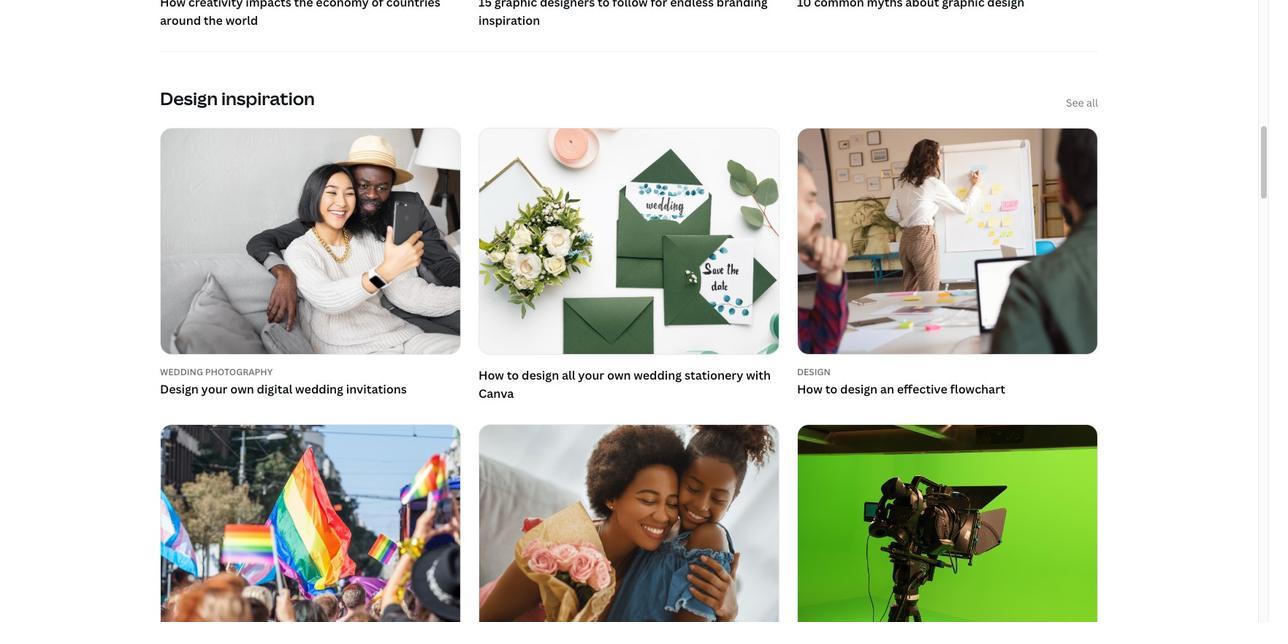 Task type: describe. For each thing, give the bounding box(es) containing it.
your inside how to design all your own wedding stationery with canva
[[578, 367, 604, 383]]

photography
[[205, 366, 273, 378]]

digital
[[257, 382, 293, 398]]

flowchart
[[950, 382, 1005, 398]]

how inside design how to design an effective flowchart
[[797, 382, 823, 398]]

world
[[226, 12, 258, 28]]

for
[[651, 0, 668, 10]]

how creativity impacts the economy of countries around the world
[[160, 0, 440, 28]]

photo by jose escribano from pexels image
[[798, 425, 1097, 623]]

business coach presenting flowchart on board image
[[798, 128, 1097, 354]]

all inside how to design all your own wedding stationery with canva
[[562, 367, 576, 383]]

how to design all your own wedding stationery with canva link
[[479, 128, 780, 407]]

design for design inspiration
[[160, 87, 218, 111]]

how for how to design all your own wedding stationery with canva
[[479, 367, 504, 383]]

own inside wedding photography design your own digital wedding invitations
[[230, 382, 254, 398]]

design inside design how to design an effective flowchart
[[840, 382, 878, 398]]

design inside wedding photography design your own digital wedding invitations
[[160, 382, 199, 398]]

design link
[[797, 366, 1098, 378]]

an
[[880, 382, 894, 398]]

design inspiration
[[160, 87, 315, 111]]

how to design all your own wedding stationery with canva
[[479, 367, 771, 402]]

canva
[[479, 386, 514, 402]]

1 vertical spatial inspiration
[[221, 87, 315, 111]]

to inside '15 graphic designers to follow for endless branding inspiration'
[[598, 0, 610, 10]]

effective
[[897, 382, 948, 398]]

to inside how to design all your own wedding stationery with canva
[[507, 367, 519, 383]]

of
[[372, 0, 383, 10]]

design your own digital wedding invitations link
[[160, 381, 461, 400]]

1 horizontal spatial the
[[294, 0, 313, 10]]

countries
[[386, 0, 440, 10]]

creativity
[[188, 0, 243, 10]]

0 vertical spatial all
[[1087, 95, 1098, 109]]



Task type: vqa. For each thing, say whether or not it's contained in the screenshot.
all
yes



Task type: locate. For each thing, give the bounding box(es) containing it.
endless
[[670, 0, 714, 10]]

how right with
[[797, 382, 823, 398]]

around
[[160, 12, 201, 28]]

own
[[607, 367, 631, 383], [230, 382, 254, 398]]

how
[[160, 0, 186, 10], [479, 367, 504, 383], [797, 382, 823, 398]]

1 horizontal spatial to
[[598, 0, 610, 10]]

0 vertical spatial design
[[160, 87, 218, 111]]

0 horizontal spatial wedding
[[295, 382, 343, 398]]

impacts
[[246, 0, 291, 10]]

1 vertical spatial all
[[562, 367, 576, 383]]

wedding left stationery
[[634, 367, 682, 383]]

how for how creativity impacts the economy of countries around the world
[[160, 0, 186, 10]]

design inside design how to design an effective flowchart
[[797, 366, 831, 378]]

design inside how to design all your own wedding stationery with canva
[[522, 367, 559, 383]]

how up canva
[[479, 367, 504, 383]]

own inside how to design all your own wedding stationery with canva
[[607, 367, 631, 383]]

0 horizontal spatial how
[[160, 0, 186, 10]]

1 vertical spatial the
[[204, 12, 223, 28]]

the
[[294, 0, 313, 10], [204, 12, 223, 28]]

wedding inside wedding photography design your own digital wedding invitations
[[295, 382, 343, 398]]

wedding photography design your own digital wedding invitations
[[160, 366, 407, 398]]

0 vertical spatial inspiration
[[479, 12, 540, 28]]

15 graphic designers to follow for endless branding inspiration
[[479, 0, 768, 28]]

to left 'follow' in the top of the page
[[598, 0, 610, 10]]

to inside design how to design an effective flowchart
[[825, 382, 838, 398]]

1 horizontal spatial how
[[479, 367, 504, 383]]

to left an
[[825, 382, 838, 398]]

to
[[598, 0, 610, 10], [507, 367, 519, 383], [825, 382, 838, 398]]

2 horizontal spatial how
[[797, 382, 823, 398]]

wedding down wedding photography link
[[295, 382, 343, 398]]

15 graphic designers to follow for endless branding inspiration link
[[479, 0, 780, 30]]

all
[[1087, 95, 1098, 109], [562, 367, 576, 383]]

design
[[160, 87, 218, 111], [797, 366, 831, 378], [160, 382, 199, 398]]

1 horizontal spatial own
[[607, 367, 631, 383]]

the down creativity
[[204, 12, 223, 28]]

mother's day image
[[479, 425, 779, 623]]

2 horizontal spatial to
[[825, 382, 838, 398]]

15
[[479, 0, 492, 10]]

design how to design an effective flowchart
[[797, 366, 1005, 398]]

1 horizontal spatial all
[[1087, 95, 1098, 109]]

graphic
[[495, 0, 537, 10]]

your inside wedding photography design your own digital wedding invitations
[[201, 382, 228, 398]]

wedding
[[160, 366, 203, 378]]

0 horizontal spatial your
[[201, 382, 228, 398]]

1 horizontal spatial wedding
[[634, 367, 682, 383]]

wedding for digital
[[295, 382, 343, 398]]

0 horizontal spatial own
[[230, 382, 254, 398]]

0 vertical spatial the
[[294, 0, 313, 10]]

1 horizontal spatial your
[[578, 367, 604, 383]]

0 horizontal spatial design
[[522, 367, 559, 383]]

follow
[[613, 0, 648, 10]]

1 horizontal spatial inspiration
[[479, 12, 540, 28]]

crowd raising and holding rainbow gay and trans flags during a gay pride. image
[[161, 425, 460, 623]]

economy
[[316, 0, 369, 10]]

how to design an effective flowchart link
[[797, 381, 1098, 400]]

inspiration inside '15 graphic designers to follow for endless branding inspiration'
[[479, 12, 540, 28]]

invitations
[[346, 382, 407, 398]]

0 horizontal spatial inspiration
[[221, 87, 315, 111]]

see
[[1066, 95, 1084, 109]]

0 horizontal spatial the
[[204, 12, 223, 28]]

design
[[522, 367, 559, 383], [840, 382, 878, 398]]

wedding for own
[[634, 367, 682, 383]]

see all link
[[1066, 95, 1098, 110]]

design for design how to design an effective flowchart
[[797, 366, 831, 378]]

inspiration
[[479, 12, 540, 28], [221, 87, 315, 111]]

your
[[578, 367, 604, 383], [201, 382, 228, 398]]

1 horizontal spatial design
[[840, 382, 878, 398]]

with
[[746, 367, 771, 383]]

branding
[[717, 0, 768, 10]]

stationery
[[685, 367, 743, 383]]

designers
[[540, 0, 595, 10]]

how inside how to design all your own wedding stationery with canva
[[479, 367, 504, 383]]

0 horizontal spatial all
[[562, 367, 576, 383]]

how inside how creativity impacts the economy of countries around the world
[[160, 0, 186, 10]]

the right impacts
[[294, 0, 313, 10]]

0 horizontal spatial to
[[507, 367, 519, 383]]

how up around at the top left of the page
[[160, 0, 186, 10]]

wedding inside how to design all your own wedding stationery with canva
[[634, 367, 682, 383]]

wedding photography link
[[160, 366, 461, 378]]

how creativity impacts the economy of countries around the world link
[[160, 0, 461, 30]]

to up canva
[[507, 367, 519, 383]]

see all
[[1066, 95, 1098, 109]]

2 vertical spatial design
[[160, 382, 199, 398]]

wedding
[[634, 367, 682, 383], [295, 382, 343, 398]]

1 vertical spatial design
[[797, 366, 831, 378]]



